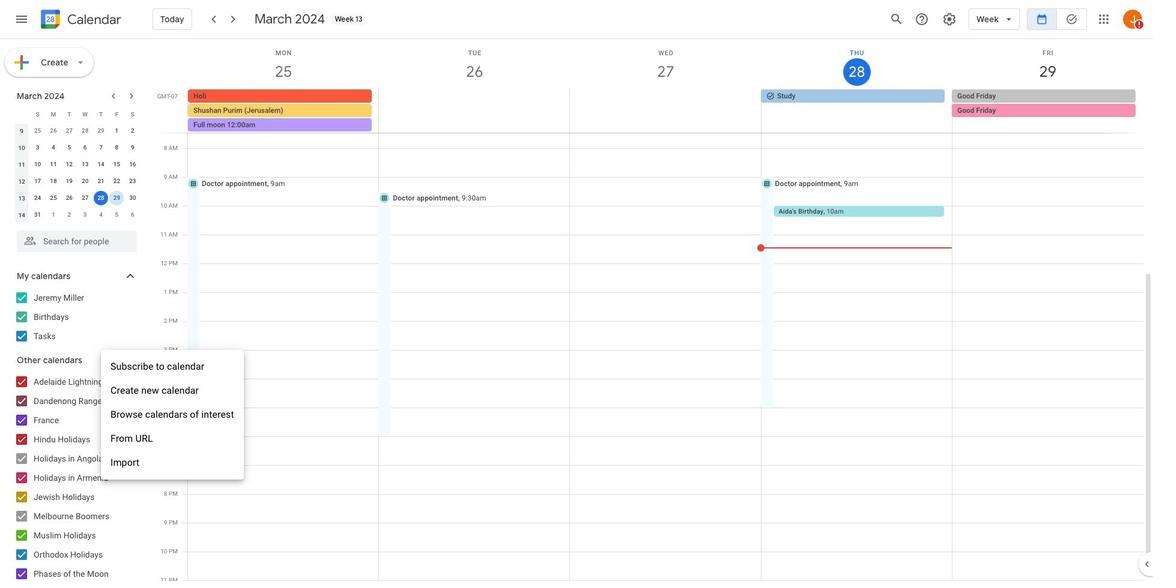 Task type: describe. For each thing, give the bounding box(es) containing it.
february 28 element
[[78, 124, 92, 138]]

4 element
[[46, 141, 61, 155]]

8 element
[[110, 141, 124, 155]]

9 element
[[125, 141, 140, 155]]

17 element
[[30, 174, 45, 189]]

march 2024 grid
[[11, 106, 141, 223]]

15 element
[[110, 157, 124, 172]]

24 element
[[30, 191, 45, 205]]

16 element
[[125, 157, 140, 172]]

1 element
[[110, 124, 124, 138]]

other calendars list
[[2, 372, 149, 581]]

february 29 element
[[94, 124, 108, 138]]

calendar element
[[38, 7, 121, 34]]

Search for people text field
[[24, 231, 130, 252]]

19 element
[[62, 174, 76, 189]]

27 element
[[78, 191, 92, 205]]

main drawer image
[[14, 12, 29, 26]]

30 element
[[125, 191, 140, 205]]

25 element
[[46, 191, 61, 205]]

april 6 element
[[125, 208, 140, 222]]

february 26 element
[[46, 124, 61, 138]]

21 element
[[94, 174, 108, 189]]

april 1 element
[[46, 208, 61, 222]]

28, today element
[[94, 191, 108, 205]]

settings menu image
[[942, 12, 957, 26]]

april 3 element
[[78, 208, 92, 222]]

6 element
[[78, 141, 92, 155]]

february 27 element
[[62, 124, 76, 138]]

20 element
[[78, 174, 92, 189]]

add calendars. menu
[[101, 350, 244, 480]]



Task type: vqa. For each thing, say whether or not it's contained in the screenshot.
31 element
yes



Task type: locate. For each thing, give the bounding box(es) containing it.
22 element
[[110, 174, 124, 189]]

row group
[[14, 123, 141, 223]]

26 element
[[62, 191, 76, 205]]

13 element
[[78, 157, 92, 172]]

column header inside march 2024 grid
[[14, 106, 30, 123]]

heading inside calendar element
[[65, 12, 121, 27]]

april 4 element
[[94, 208, 108, 222]]

row group inside march 2024 grid
[[14, 123, 141, 223]]

add other calendars image
[[105, 354, 117, 366]]

february 25 element
[[30, 124, 45, 138]]

None search field
[[0, 226, 149, 252]]

5 element
[[62, 141, 76, 155]]

23 element
[[125, 174, 140, 189]]

3 element
[[30, 141, 45, 155]]

14 element
[[94, 157, 108, 172]]

10 element
[[30, 157, 45, 172]]

grid
[[154, 39, 1153, 581]]

april 2 element
[[62, 208, 76, 222]]

cell
[[188, 89, 379, 133], [379, 89, 570, 133], [570, 89, 761, 133], [952, 89, 1143, 133], [93, 190, 109, 207], [109, 190, 125, 207]]

row
[[183, 89, 1153, 133], [14, 106, 141, 123], [14, 123, 141, 139], [14, 139, 141, 156], [14, 156, 141, 173], [14, 173, 141, 190], [14, 190, 141, 207], [14, 207, 141, 223]]

12 element
[[62, 157, 76, 172]]

2 element
[[125, 124, 140, 138]]

heading
[[65, 12, 121, 27]]

7 element
[[94, 141, 108, 155]]

11 element
[[46, 157, 61, 172]]

31 element
[[30, 208, 45, 222]]

april 5 element
[[110, 208, 124, 222]]

column header
[[14, 106, 30, 123]]

18 element
[[46, 174, 61, 189]]

my calendars list
[[2, 288, 149, 346]]

29 element
[[110, 191, 124, 205]]



